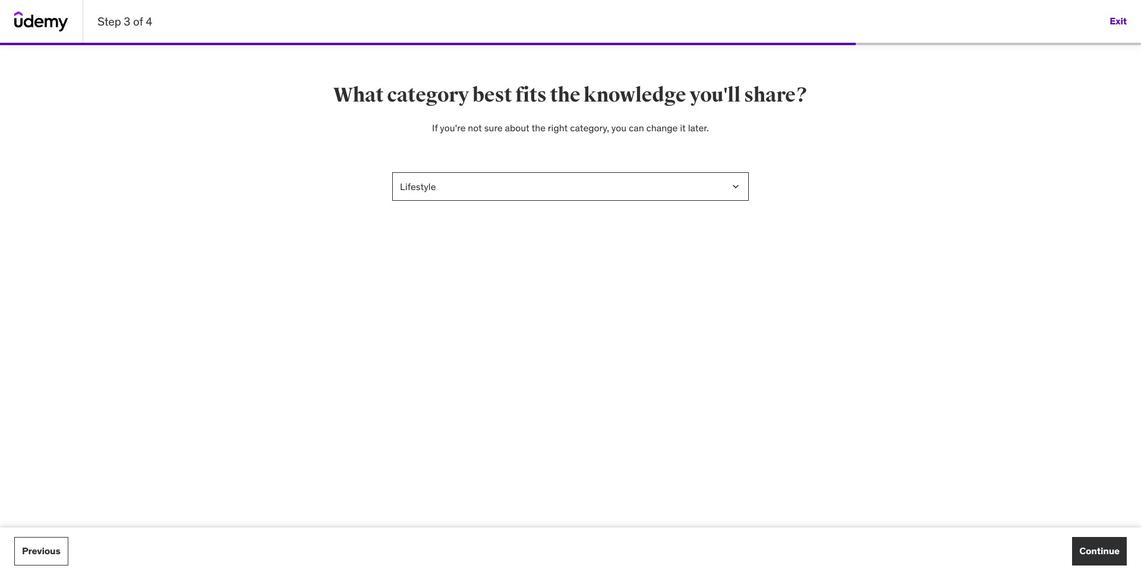 Task type: locate. For each thing, give the bounding box(es) containing it.
the left right
[[532, 122, 546, 134]]

if you're not sure about the right category, you can change it later.
[[432, 122, 709, 134]]

you
[[611, 122, 627, 134]]

fits
[[515, 83, 547, 108]]

step 3 of 4 element
[[0, 43, 856, 45]]

udemy image
[[14, 11, 68, 32]]

you're
[[440, 122, 466, 134]]

what
[[333, 83, 384, 108]]

0 horizontal spatial the
[[532, 122, 546, 134]]

change
[[646, 122, 678, 134]]

continue button
[[1072, 537, 1127, 566]]

0 vertical spatial the
[[550, 83, 580, 108]]

previous
[[22, 545, 60, 557]]

the up if you're not sure about the right category, you can change it later. at the top of the page
[[550, 83, 580, 108]]

continue
[[1079, 545, 1120, 557]]

sure
[[484, 122, 503, 134]]

3
[[124, 14, 130, 28]]

category,
[[570, 122, 609, 134]]

you'll
[[690, 83, 741, 108]]

previous button
[[14, 537, 68, 566]]

step
[[97, 14, 121, 28]]

the
[[550, 83, 580, 108], [532, 122, 546, 134]]

knowledge
[[584, 83, 686, 108]]



Task type: vqa. For each thing, say whether or not it's contained in the screenshot.
COURSE
no



Task type: describe. For each thing, give the bounding box(es) containing it.
if
[[432, 122, 438, 134]]

right
[[548, 122, 568, 134]]

exit
[[1110, 15, 1127, 27]]

exit button
[[1110, 7, 1127, 36]]

1 horizontal spatial the
[[550, 83, 580, 108]]

1 vertical spatial the
[[532, 122, 546, 134]]

can
[[629, 122, 644, 134]]

later.
[[688, 122, 709, 134]]

category
[[387, 83, 469, 108]]

of
[[133, 14, 143, 28]]

it
[[680, 122, 686, 134]]

best
[[473, 83, 512, 108]]

share?
[[744, 83, 808, 108]]

about
[[505, 122, 529, 134]]

step 3 of 4
[[97, 14, 152, 28]]

what category best fits the knowledge you'll share?
[[333, 83, 808, 108]]

not
[[468, 122, 482, 134]]

4
[[146, 14, 152, 28]]



